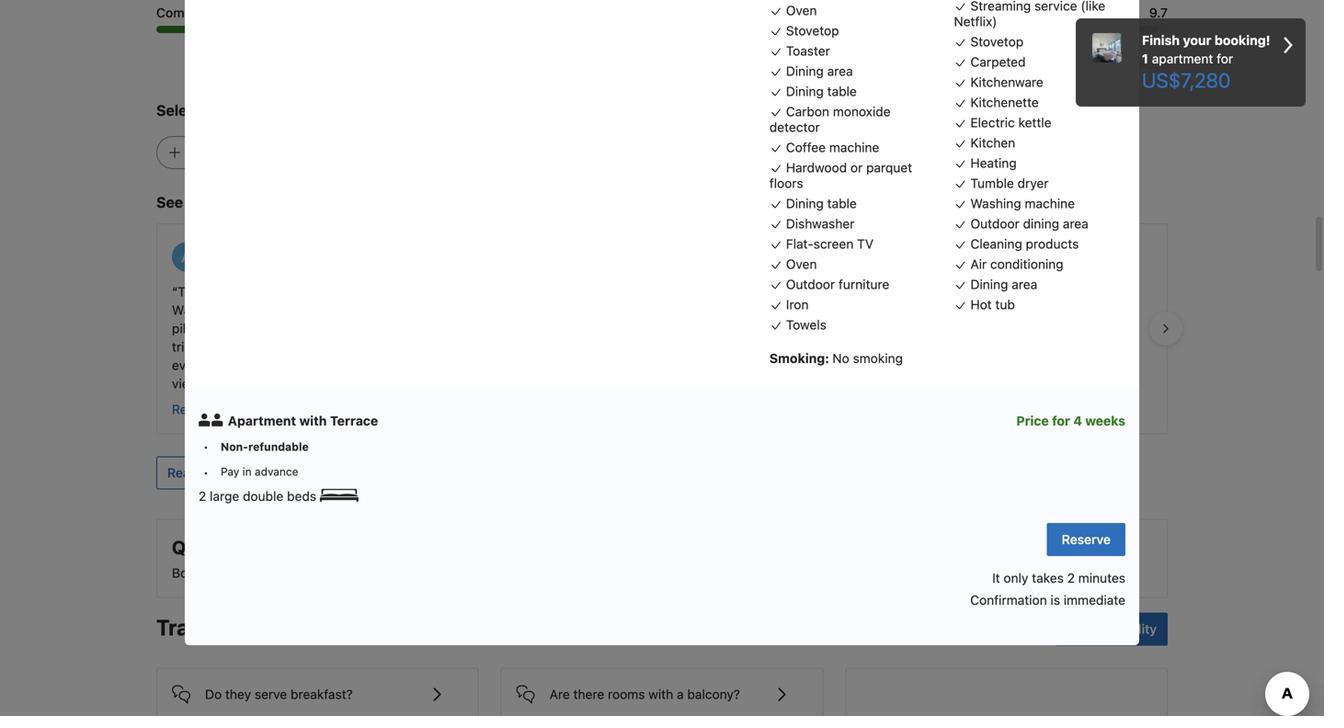Task type: vqa. For each thing, say whether or not it's contained in the screenshot.
Dishwasher
yes



Task type: locate. For each thing, give the bounding box(es) containing it.
dining table up dishwasher
[[786, 196, 857, 211]]

location inside quality rating booking.com rated the quality of this property as 3 out of 5 based on factors such as facilities, size, location and services provided.
[[765, 565, 812, 581]]

with up perfect
[[514, 302, 539, 318]]

see left guests
[[156, 194, 183, 211]]

factors
[[584, 565, 626, 581]]

coffee
[[786, 140, 826, 155]]

guests
[[226, 194, 274, 211]]

0 horizontal spatial 4
[[542, 302, 551, 318]]

1 horizontal spatial such
[[630, 565, 658, 581]]

loved right guests
[[278, 194, 316, 211]]

1 horizontal spatial "
[[567, 376, 573, 391]]

weekend
[[735, 284, 787, 299]]

our inside " the property supplied the basic needs for us. was super clean & also supplied more blankets/ pillows just in case. air con helped us through our trip so much and what made it better was that every room had air con. and also, such beautiful views...
[[447, 321, 466, 336]]

0 vertical spatial such
[[373, 358, 402, 373]]

1 our from the left
[[447, 321, 466, 336]]

• for non-refundable
[[203, 441, 209, 454]]

2 horizontal spatial was
[[776, 302, 799, 318]]

the right spa.
[[656, 358, 678, 373]]

supplied
[[258, 284, 309, 299], [313, 302, 364, 318]]

" up 'appliances.'
[[856, 284, 862, 299]]

1 horizontal spatial a
[[677, 687, 684, 702]]

0 vertical spatial oven
[[786, 3, 817, 18]]

2 horizontal spatial 2
[[1068, 570, 1075, 586]]

carpeted
[[971, 54, 1026, 69]]

of left 5
[[500, 565, 512, 581]]

made
[[307, 339, 340, 354]]

takes
[[1032, 570, 1064, 586]]

for right score
[[1095, 58, 1109, 71]]

location inside " everything. beautiful apartment. top quality appliances. great location
[[963, 302, 1011, 318]]

reserve
[[1062, 532, 1111, 547]]

clean
[[238, 302, 270, 318]]

apartment inside finish your booking! 1 apartment for us$7,280
[[1152, 51, 1214, 66]]

read down views...
[[172, 402, 202, 417]]

0 horizontal spatial location
[[765, 565, 812, 581]]

was down through
[[394, 339, 418, 354]]

apartment up the us$7,280
[[1152, 51, 1214, 66]]

we up perfect
[[520, 284, 539, 299]]

provided.
[[894, 565, 950, 581]]

spa.
[[627, 358, 652, 373]]

quality left this
[[310, 565, 350, 581]]

for up being
[[561, 321, 577, 336]]

1 vertical spatial apartment
[[711, 302, 773, 318]]

kitchenware
[[971, 74, 1044, 90]]

1 horizontal spatial 4
[[1074, 413, 1082, 428]]

1 horizontal spatial see
[[1067, 622, 1090, 637]]

0 vertical spatial read
[[172, 402, 202, 417]]

0 vertical spatial area
[[827, 63, 853, 78]]

0 horizontal spatial air
[[290, 321, 306, 336]]

1 horizontal spatial quality
[[1082, 284, 1122, 299]]

dialog dialog
[[185, 0, 1140, 645]]

property right this
[[394, 565, 445, 581]]

as left facilities,
[[662, 565, 675, 581]]

this is a carousel with rotating slides. it displays featured reviews of the property. use next and previous buttons to navigate. region
[[142, 216, 1183, 442]]

and
[[594, 302, 616, 318], [250, 339, 272, 354], [601, 358, 624, 373], [816, 565, 838, 581]]

see down immediate
[[1067, 622, 1090, 637]]

1 horizontal spatial more
[[367, 302, 398, 318]]

melbourne
[[1113, 58, 1168, 71]]

2 occupancy image from the left
[[212, 414, 224, 427]]

to left reply...
[[514, 376, 526, 391]]

table down hardwood or parquet floors
[[827, 196, 857, 211]]

• up read all reviews
[[203, 441, 209, 454]]

2 right takes on the right bottom
[[1068, 570, 1075, 586]]

1 vertical spatial dining area
[[971, 277, 1038, 292]]

1 horizontal spatial property
[[394, 565, 445, 581]]

was up kids
[[776, 302, 799, 318]]

for down booking!
[[1217, 51, 1233, 66]]

0 horizontal spatial our
[[447, 321, 466, 336]]

4 left "weeks"
[[1074, 413, 1082, 428]]

1 vertical spatial property
[[394, 565, 445, 581]]

kitchenette
[[971, 95, 1039, 110]]

loved down perfect
[[514, 339, 546, 354]]

1 horizontal spatial "
[[856, 284, 862, 299]]

0 horizontal spatial to
[[253, 102, 267, 119]]

property up super
[[204, 284, 255, 299]]

0 vertical spatial air
[[971, 256, 987, 272]]

what left guests
[[187, 194, 222, 211]]

are
[[261, 615, 294, 640]]

1 horizontal spatial all
[[763, 339, 776, 354]]

comfort 9.7 meter
[[156, 26, 479, 33]]

1 vertical spatial table
[[827, 196, 857, 211]]

are there rooms with a balcony? button
[[517, 669, 808, 706]]

quality
[[1082, 284, 1122, 299], [310, 565, 350, 581]]

our up able at left top
[[581, 321, 600, 336]]

0 vertical spatial what
[[187, 194, 222, 211]]

air down also
[[290, 321, 306, 336]]

dining area up tub
[[971, 277, 1038, 292]]

1 horizontal spatial air
[[971, 256, 987, 272]]

balcony?
[[687, 687, 740, 702]]

service
[[1035, 0, 1078, 13]]

outdoor
[[971, 216, 1020, 231], [786, 277, 835, 292]]

1
[[1142, 51, 1149, 66]]

0 vertical spatial outdoor
[[971, 216, 1020, 231]]

1 vertical spatial all
[[201, 465, 215, 480]]

1 horizontal spatial 9.7
[[1150, 5, 1168, 20]]

area down conditioning
[[1012, 277, 1038, 292]]

0 horizontal spatial what
[[187, 194, 222, 211]]

the down being
[[550, 358, 569, 373]]

0 horizontal spatial supplied
[[258, 284, 309, 299]]

advance
[[255, 465, 298, 478]]

1 horizontal spatial our
[[581, 321, 600, 336]]

2 vertical spatial 2
[[1068, 570, 1075, 586]]

beds
[[287, 489, 316, 504]]

for inside finish your booking! 1 apartment for us$7,280
[[1217, 51, 1233, 66]]

area down toaster at the right
[[827, 63, 853, 78]]

for
[[1217, 51, 1233, 66], [1095, 58, 1109, 71], [410, 284, 426, 299], [704, 284, 721, 299], [561, 321, 577, 336], [1052, 413, 1071, 428]]

parquet
[[866, 160, 913, 175]]

most:
[[346, 194, 387, 211]]

0 horizontal spatial apartment
[[711, 302, 773, 318]]

to
[[253, 102, 267, 119], [615, 339, 627, 354], [514, 376, 526, 391]]

super
[[201, 302, 234, 318]]

" down room
[[215, 376, 220, 391]]

0 vertical spatial location
[[963, 302, 1011, 318]]

1 horizontal spatial supplied
[[313, 302, 364, 318]]

0 horizontal spatial as
[[448, 565, 462, 581]]

2 as from the left
[[662, 565, 675, 581]]

quality inside " everything. beautiful apartment. top quality appliances. great location
[[1082, 284, 1122, 299]]

quality for rating
[[310, 565, 350, 581]]

and left services
[[816, 565, 838, 581]]

9.7 for value for money 9.7 meter
[[805, 5, 823, 20]]

read
[[172, 402, 202, 417], [167, 465, 198, 480]]

as
[[448, 565, 462, 581], [662, 565, 675, 581]]

had left air
[[242, 358, 264, 373]]

what inside " the property supplied the basic needs for us. was super clean & also supplied more blankets/ pillows just in case. air con helped us through our trip so much and what made it better was that every room had air con. and also, such beautiful views...
[[275, 339, 304, 354]]

1 vertical spatial location
[[765, 565, 812, 581]]

" for everything.
[[856, 284, 862, 299]]

2 vertical spatial with
[[649, 687, 674, 702]]

outdoor up iron
[[786, 277, 835, 292]]

location down beautiful
[[963, 302, 1011, 318]]

our inside we had a great time. we came for a weekend with 4 adults and 2 children. the apartment was perfect for our needs, loved the views! the kids loved being able to see the trains too. we all loved the pool and spa. the host was really quick to reply...
[[581, 321, 600, 336]]

the inside " the property supplied the basic needs for us. was super clean & also supplied more blankets/ pillows just in case. air con helped us through our trip so much and what made it better was that every room had air con. and also, such beautiful views...
[[178, 284, 200, 299]]

more
[[367, 302, 398, 318], [206, 402, 236, 417]]

apartment.
[[988, 284, 1053, 299]]

score
[[1063, 58, 1092, 71]]

with right rooms
[[649, 687, 674, 702]]

much
[[213, 339, 246, 354]]

1 vertical spatial quality
[[310, 565, 350, 581]]

1 horizontal spatial apartment
[[1152, 51, 1214, 66]]

serve
[[255, 687, 287, 702]]

" inside " everything. beautiful apartment. top quality appliances. great location
[[856, 284, 862, 299]]

in inside " the property supplied the basic needs for us. was super clean & also supplied more blankets/ pillows just in case. air con helped us through our trip so much and what made it better was that every room had air con. and also, such beautiful views...
[[241, 321, 251, 336]]

0 vertical spatial had
[[542, 284, 564, 299]]

refundable
[[248, 440, 309, 453]]

0 vertical spatial to
[[253, 102, 267, 119]]

4 up perfect
[[542, 302, 551, 318]]

1 horizontal spatial 2
[[619, 302, 627, 318]]

had up adults on the top left of the page
[[542, 284, 564, 299]]

see availability
[[1067, 622, 1157, 637]]

1 9.7 from the left
[[805, 5, 823, 20]]

1 horizontal spatial machine
[[1025, 196, 1075, 211]]

location
[[963, 302, 1011, 318], [765, 565, 812, 581]]

of left this
[[353, 565, 365, 581]]

every
[[172, 358, 205, 373]]

1 as from the left
[[448, 565, 462, 581]]

1 vertical spatial had
[[242, 358, 264, 373]]

streaming
[[971, 0, 1031, 13]]

air down cleaning
[[971, 256, 987, 272]]

dishwasher
[[786, 216, 855, 231]]

air inside " the property supplied the basic needs for us. was super clean & also supplied more blankets/ pillows just in case. air con helped us through our trip so much and what made it better was that every room had air con. and also, such beautiful views...
[[290, 321, 306, 336]]

see
[[156, 194, 183, 211], [1067, 622, 1090, 637]]

​
[[833, 351, 833, 366]]

oven up toaster at the right
[[786, 3, 817, 18]]

2 our from the left
[[581, 321, 600, 336]]

1 vertical spatial what
[[275, 339, 304, 354]]

a left balcony?
[[677, 687, 684, 702]]

the
[[319, 194, 343, 211], [312, 284, 332, 299], [683, 321, 702, 336], [655, 339, 674, 354], [550, 358, 569, 373], [287, 565, 307, 581]]

0 horizontal spatial quality
[[310, 565, 350, 581]]

such right factors
[[630, 565, 658, 581]]

apartment
[[228, 413, 296, 428]]

0 vertical spatial property
[[204, 284, 255, 299]]

the inside quality rating booking.com rated the quality of this property as 3 out of 5 based on factors such as facilities, size, location and services provided.
[[287, 565, 307, 581]]

all inside we had a great time. we came for a weekend with 4 adults and 2 children. the apartment was perfect for our needs, loved the views! the kids loved being able to see the trains too. we all loved the pool and spa. the host was really quick to reply...
[[763, 339, 776, 354]]

0 horizontal spatial a
[[568, 284, 575, 299]]

dining area
[[786, 63, 853, 78], [971, 277, 1038, 292]]

to left read at top
[[253, 102, 267, 119]]

australia
[[908, 261, 953, 273]]

1 horizontal spatial was
[[711, 358, 734, 373]]

and inside " the property supplied the basic needs for us. was super clean & also supplied more blankets/ pillows just in case. air con helped us through our trip so much and what made it better was that every room had air con. and also, such beautiful views...
[[250, 339, 272, 354]]

occupancy image
[[199, 414, 212, 427], [212, 414, 224, 427]]

1 horizontal spatial outdoor
[[971, 216, 1020, 231]]

cleaning products
[[971, 236, 1079, 251]]

we up children.
[[646, 284, 665, 299]]

2 inside we had a great time. we came for a weekend with 4 adults and 2 children. the apartment was perfect for our needs, loved the views! the kids loved being able to see the trains too. we all loved the pool and spa. the host was really quick to reply...
[[619, 302, 627, 318]]

dining up carbon
[[786, 84, 824, 99]]

the left basic
[[312, 284, 332, 299]]

was down too.
[[711, 358, 734, 373]]

1 horizontal spatial to
[[514, 376, 526, 391]]

carbon monoxide detector
[[770, 104, 891, 135]]

table up monoxide
[[827, 84, 857, 99]]

0 horizontal spatial 2
[[199, 489, 206, 504]]

stovetop up toaster at the right
[[786, 23, 839, 38]]

the left kids
[[746, 321, 769, 336]]

asking
[[299, 615, 367, 640]]

1 vertical spatial was
[[394, 339, 418, 354]]

dining area down toaster at the right
[[786, 63, 853, 78]]

it
[[344, 339, 351, 354]]

" up was
[[172, 284, 178, 299]]

1 vertical spatial more
[[206, 402, 236, 417]]

occupancy image down views...
[[199, 414, 212, 427]]

2 9.7 from the left
[[1150, 5, 1168, 20]]

coffee machine
[[786, 140, 880, 155]]

rated
[[253, 565, 284, 581]]

area up products
[[1063, 216, 1089, 231]]

read inside button
[[172, 402, 202, 417]]

1 vertical spatial dining table
[[786, 196, 857, 211]]

availability
[[1093, 622, 1157, 637]]

really
[[738, 358, 770, 373]]

stovetop down location 9.7 meter at the top
[[971, 34, 1024, 49]]

for inside dialog dialog
[[1052, 413, 1071, 428]]

2 up needs,
[[619, 302, 627, 318]]

1 horizontal spatial had
[[542, 284, 564, 299]]

quality right top
[[1082, 284, 1122, 299]]

1 vertical spatial read
[[167, 465, 198, 480]]

0 vertical spatial see
[[156, 194, 183, 211]]

we up really
[[740, 339, 759, 354]]

dining table up carbon
[[786, 84, 857, 99]]

see inside button
[[1067, 622, 1090, 637]]

all down kids
[[763, 339, 776, 354]]

apartment up the views!
[[711, 302, 773, 318]]

1 vertical spatial machine
[[1025, 196, 1075, 211]]

0 horizontal spatial see
[[156, 194, 183, 211]]

9.7 for location 9.7 meter at the top
[[1150, 5, 1168, 20]]

0 horizontal spatial "
[[172, 284, 178, 299]]

the right "rated"
[[287, 565, 307, 581]]

1 horizontal spatial of
[[500, 565, 512, 581]]

read inside button
[[167, 465, 198, 480]]

see for see availability
[[1067, 622, 1090, 637]]

and down case. on the top left of the page
[[250, 339, 272, 354]]

outdoor down washing at the top of the page
[[971, 216, 1020, 231]]

there
[[574, 687, 605, 702]]

property
[[204, 284, 255, 299], [394, 565, 445, 581]]

2 " from the left
[[856, 284, 862, 299]]

2 left large
[[199, 489, 206, 504]]

had inside we had a great time. we came for a weekend with 4 adults and 2 children. the apartment was perfect for our needs, loved the views! the kids loved being able to see the trains too. we all loved the pool and spa. the host was really quick to reply...
[[542, 284, 564, 299]]

2 • from the top
[[203, 466, 209, 479]]

rightchevron image
[[1284, 31, 1293, 59]]

0 horizontal spatial more
[[206, 402, 236, 417]]

0 vertical spatial dining table
[[786, 84, 857, 99]]

1 • from the top
[[203, 441, 209, 454]]

1 vertical spatial see
[[1067, 622, 1090, 637]]

0 vertical spatial all
[[763, 339, 776, 354]]

with inside button
[[649, 687, 674, 702]]

time.
[[613, 284, 642, 299]]

they
[[225, 687, 251, 702]]

us$7,280
[[1142, 68, 1231, 92]]

price for 4 weeks
[[1017, 413, 1126, 428]]

it
[[993, 570, 1000, 586]]

with inside dialog dialog
[[299, 413, 327, 428]]

to down needs,
[[615, 339, 627, 354]]

with left terrace in the left bottom of the page
[[299, 413, 327, 428]]

" inside " the property supplied the basic needs for us. was super clean & also supplied more blankets/ pillows just in case. air con helped us through our trip so much and what made it better was that every room had air con. and also, such beautiful views...
[[172, 284, 178, 299]]

" down "pool"
[[567, 376, 573, 391]]

read all reviews button
[[156, 456, 276, 490]]

1 horizontal spatial area
[[1012, 277, 1038, 292]]

this
[[369, 565, 390, 581]]

topics
[[205, 102, 249, 119]]

2 vertical spatial area
[[1012, 277, 1038, 292]]

1 horizontal spatial what
[[275, 339, 304, 354]]

9.7 up toaster at the right
[[805, 5, 823, 20]]

location right size,
[[765, 565, 812, 581]]

0 horizontal spatial 9.7
[[805, 5, 823, 20]]

1 vertical spatial •
[[203, 466, 209, 479]]

was
[[776, 302, 799, 318], [394, 339, 418, 354], [711, 358, 734, 373]]

the up was
[[178, 284, 200, 299]]

with inside we had a great time. we came for a weekend with 4 adults and 2 children. the apartment was perfect for our needs, loved the views! the kids loved being able to see the trains too. we all loved the pool and spa. the host was really quick to reply...
[[514, 302, 539, 318]]

0 horizontal spatial outdoor
[[786, 277, 835, 292]]

1 " from the left
[[172, 284, 178, 299]]

room
[[208, 358, 239, 373]]

1 vertical spatial area
[[1063, 216, 1089, 231]]

supplied down basic
[[313, 302, 364, 318]]

supplied up & in the top left of the page
[[258, 284, 309, 299]]

1 vertical spatial with
[[299, 413, 327, 428]]

machine up dining
[[1025, 196, 1075, 211]]

0 horizontal spatial of
[[353, 565, 365, 581]]

able
[[586, 339, 611, 354]]

in right pay at the bottom left
[[243, 465, 252, 478]]

0 horizontal spatial had
[[242, 358, 264, 373]]

0 vertical spatial 4
[[542, 302, 551, 318]]

1 horizontal spatial with
[[514, 302, 539, 318]]

machine up or
[[829, 140, 880, 155]]

read for read more
[[172, 402, 202, 417]]

2 inside it only takes 2 minutes confirmation is immediate
[[1068, 570, 1075, 586]]

oven down flat-
[[786, 256, 817, 272]]

as left 3
[[448, 565, 462, 581]]

what up con.
[[275, 339, 304, 354]]

9.7 up finish
[[1150, 5, 1168, 20]]

dining
[[1023, 216, 1060, 231]]

our down blankets/ at the top of page
[[447, 321, 466, 336]]

occupancy image up the 'non-' at the bottom left of page
[[212, 414, 224, 427]]

0 horizontal spatial was
[[394, 339, 418, 354]]

reviews
[[219, 465, 265, 480]]

1 vertical spatial outdoor
[[786, 277, 835, 292]]

more down views...
[[206, 402, 236, 417]]

for right price
[[1052, 413, 1071, 428]]

"
[[172, 284, 178, 299], [856, 284, 862, 299]]

0 vertical spatial with
[[514, 302, 539, 318]]

comfort
[[156, 5, 207, 20]]

" the property supplied the basic needs for us. was super clean & also supplied more blankets/ pillows just in case. air con helped us through our trip so much and what made it better was that every room had air con. and also, such beautiful views...
[[172, 284, 466, 391]]

quality inside quality rating booking.com rated the quality of this property as 3 out of 5 based on factors such as facilities, size, location and services provided.
[[310, 565, 350, 581]]

• left pay at the bottom left
[[203, 466, 209, 479]]

detector
[[770, 119, 820, 135]]

2 vertical spatial was
[[711, 358, 734, 373]]

such down better
[[373, 358, 402, 373]]

0 horizontal spatial such
[[373, 358, 402, 373]]

0 vertical spatial quality
[[1082, 284, 1122, 299]]

blankets/
[[401, 302, 455, 318]]

0 vertical spatial machine
[[829, 140, 880, 155]]

0 vertical spatial in
[[241, 321, 251, 336]]

0 horizontal spatial "
[[215, 376, 220, 391]]

no
[[833, 351, 850, 366]]

apartment inside we had a great time. we came for a weekend with 4 adults and 2 children. the apartment was perfect for our needs, loved the views! the kids loved being able to see the trains too. we all loved the pool and spa. the host was really quick to reply...
[[711, 302, 773, 318]]



Task type: describe. For each thing, give the bounding box(es) containing it.
1 horizontal spatial we
[[646, 284, 665, 299]]

pay
[[221, 465, 239, 478]]

iron
[[786, 297, 809, 312]]

through
[[396, 321, 443, 336]]

dining down toaster at the right
[[786, 63, 824, 78]]

(like
[[1081, 0, 1106, 13]]

2 table from the top
[[827, 196, 857, 211]]

great
[[927, 302, 960, 318]]

0 vertical spatial was
[[776, 302, 799, 318]]

0 vertical spatial dining area
[[786, 63, 853, 78]]

location 9.7 meter
[[846, 26, 1168, 33]]

the inside " the property supplied the basic needs for us. was super clean & also supplied more blankets/ pillows just in case. air con helped us through our trip so much and what made it better was that every room had air con. and also, such beautiful views...
[[312, 284, 332, 299]]

it only takes 2 minutes confirmation is immediate
[[970, 570, 1126, 608]]

" for beautiful
[[1011, 302, 1016, 318]]

children.
[[631, 302, 682, 318]]

only
[[1004, 570, 1029, 586]]

minutes
[[1079, 570, 1126, 586]]

heating
[[971, 155, 1017, 170]]

2 oven from the top
[[786, 256, 817, 272]]

do they serve breakfast?
[[205, 687, 353, 702]]

see for see what guests loved the most:
[[156, 194, 183, 211]]

1 table from the top
[[827, 84, 857, 99]]

immediate
[[1064, 593, 1126, 608]]

1 vertical spatial 2
[[199, 489, 206, 504]]

2 of from the left
[[500, 565, 512, 581]]

read more
[[172, 402, 236, 417]]

2 vertical spatial to
[[514, 376, 526, 391]]

needs
[[370, 284, 406, 299]]

" for property
[[215, 376, 220, 391]]

came
[[668, 284, 701, 299]]

that
[[421, 339, 445, 354]]

toaster
[[786, 43, 830, 58]]

property inside quality rating booking.com rated the quality of this property as 3 out of 5 based on factors such as facilities, size, location and services provided.
[[394, 565, 445, 581]]

in inside dialog dialog
[[243, 465, 252, 478]]

electric
[[971, 115, 1015, 130]]

apartment with terrace
[[228, 413, 378, 428]]

flat-
[[786, 236, 814, 251]]

1 of from the left
[[353, 565, 365, 581]]

and
[[315, 358, 339, 373]]

the up trains
[[683, 321, 702, 336]]

" for the
[[172, 284, 178, 299]]

host
[[682, 358, 708, 373]]

see availability button
[[1056, 613, 1168, 646]]

was inside " the property supplied the basic needs for us. was super clean & also supplied more blankets/ pillows just in case. air con helped us through our trip so much and what made it better was that every room had air con. and also, such beautiful views...
[[394, 339, 418, 354]]

smoking: ​ no smoking
[[770, 351, 903, 366]]

perfect
[[514, 321, 557, 336]]

machine for washing machine
[[1025, 196, 1075, 211]]

floors
[[770, 176, 803, 191]]

on
[[566, 565, 581, 581]]

and down 'great'
[[594, 302, 616, 318]]

reserve link
[[1047, 523, 1126, 556]]

the right see
[[655, 339, 674, 354]]

helped
[[335, 321, 376, 336]]

such inside quality rating booking.com rated the quality of this property as 3 out of 5 based on factors such as facilities, size, location and services provided.
[[630, 565, 658, 581]]

appliances.
[[856, 302, 924, 318]]

tub
[[996, 297, 1015, 312]]

read for read all reviews
[[167, 465, 198, 480]]

dining up hot tub
[[971, 277, 1008, 292]]

case.
[[255, 321, 286, 336]]

conditioning
[[991, 256, 1064, 272]]

flat-screen tv
[[786, 236, 874, 251]]

2 large double beds
[[199, 489, 320, 504]]

select topics to read reviews:
[[156, 102, 366, 119]]

read
[[271, 102, 303, 119]]

booking.com
[[172, 565, 249, 581]]

read more button
[[172, 400, 236, 419]]

too.
[[714, 339, 737, 354]]

dryer
[[1018, 176, 1049, 191]]

dining up dishwasher
[[786, 196, 824, 211]]

more inside button
[[206, 402, 236, 417]]

air
[[268, 358, 283, 373]]

1 horizontal spatial stovetop
[[971, 34, 1024, 49]]

confirmation
[[970, 593, 1047, 608]]

machine for coffee machine
[[829, 140, 880, 155]]

2 horizontal spatial we
[[740, 339, 759, 354]]

for inside " the property supplied the basic needs for us. was super clean & also supplied more blankets/ pillows just in case. air con helped us through our trip so much and what made it better was that every room had air con. and also, such beautiful views...
[[410, 284, 426, 299]]

for right came
[[704, 284, 721, 299]]

reviews:
[[306, 102, 366, 119]]

services
[[842, 565, 891, 581]]

property inside " the property supplied the basic needs for us. was super clean & also supplied more blankets/ pillows just in case. air con helped us through our trip so much and what made it better was that every room had air con. and also, such beautiful views...
[[204, 284, 255, 299]]

better
[[355, 339, 391, 354]]

had inside " the property supplied the basic needs for us. was super clean & also supplied more blankets/ pillows just in case. air con helped us through our trip so much and what made it better was that every room had air con. and also, such beautiful views...
[[242, 358, 264, 373]]

us
[[379, 321, 393, 336]]

loved down children.
[[647, 321, 679, 336]]

0 horizontal spatial we
[[520, 284, 539, 299]]

also,
[[342, 358, 370, 373]]

high
[[1036, 58, 1060, 71]]

rooms
[[608, 687, 645, 702]]

1 dining table from the top
[[786, 84, 857, 99]]

0 horizontal spatial stovetop
[[786, 23, 839, 38]]

and down able at left top
[[601, 358, 624, 373]]

washing machine
[[971, 196, 1075, 211]]

views!
[[705, 321, 743, 336]]

screen
[[814, 236, 854, 251]]

2 dining table from the top
[[786, 196, 857, 211]]

1 horizontal spatial dining area
[[971, 277, 1038, 292]]

travellers
[[156, 615, 257, 640]]

trains
[[677, 339, 711, 354]]

facilities,
[[679, 565, 731, 581]]

being
[[550, 339, 583, 354]]

kitchen
[[971, 135, 1016, 150]]

such inside " the property supplied the basic needs for us. was super clean & also supplied more blankets/ pillows just in case. air con helped us through our trip so much and what made it better was that every room had air con. and also, such beautiful views...
[[373, 358, 402, 373]]

us.
[[430, 284, 447, 299]]

was
[[172, 302, 197, 318]]

loved up reply...
[[514, 358, 546, 373]]

outdoor for outdoor dining area
[[971, 216, 1020, 231]]

0 vertical spatial supplied
[[258, 284, 309, 299]]

value for money 9.7 meter
[[501, 26, 823, 33]]

trip
[[172, 339, 192, 354]]

terrace
[[330, 413, 378, 428]]

the down came
[[685, 302, 708, 318]]

read all reviews
[[167, 465, 265, 480]]

we had a great time. we came for a weekend with 4 adults and 2 children. the apartment was perfect for our needs, loved the views! the kids loved being able to see the trains too. we all loved the pool and spa. the host was really quick to reply...
[[514, 284, 805, 391]]

1 occupancy image from the left
[[199, 414, 212, 427]]

all inside button
[[201, 465, 215, 480]]

pillows
[[172, 321, 212, 336]]

outdoor for outdoor furniture
[[786, 277, 835, 292]]

and inside quality rating booking.com rated the quality of this property as 3 out of 5 based on factors such as facilities, size, location and services provided.
[[816, 565, 838, 581]]

2 horizontal spatial a
[[724, 284, 731, 299]]

hardwood
[[786, 160, 847, 175]]

beautiful
[[405, 358, 457, 373]]

air inside dialog dialog
[[971, 256, 987, 272]]

4 inside we had a great time. we came for a weekend with 4 adults and 2 children. the apartment was perfect for our needs, loved the views! the kids loved being able to see the trains too. we all loved the pool and spa. the host was really quick to reply...
[[542, 302, 551, 318]]

1 oven from the top
[[786, 3, 817, 18]]

kettle
[[1019, 115, 1052, 130]]

quality rating booking.com rated the quality of this property as 3 out of 5 based on factors such as facilities, size, location and services provided.
[[172, 536, 950, 581]]

1 vertical spatial to
[[615, 339, 627, 354]]

more inside " the property supplied the basic needs for us. was super clean & also supplied more blankets/ pillows just in case. air con helped us through our trip so much and what made it better was that every room had air con. and also, such beautiful views...
[[367, 302, 398, 318]]

towels
[[786, 317, 827, 332]]

4 inside dialog dialog
[[1074, 413, 1082, 428]]

• for pay in advance
[[203, 466, 209, 479]]

the left most:
[[319, 194, 343, 211]]

views...
[[172, 376, 215, 391]]

pool
[[572, 358, 598, 373]]

washing
[[971, 196, 1022, 211]]

breakfast?
[[291, 687, 353, 702]]

quality for everything.
[[1082, 284, 1122, 299]]

quick
[[773, 358, 805, 373]]

a inside are there rooms with a balcony? button
[[677, 687, 684, 702]]

hot
[[971, 297, 992, 312]]

high score for melbourne
[[1036, 58, 1168, 71]]

weeks
[[1086, 413, 1126, 428]]



